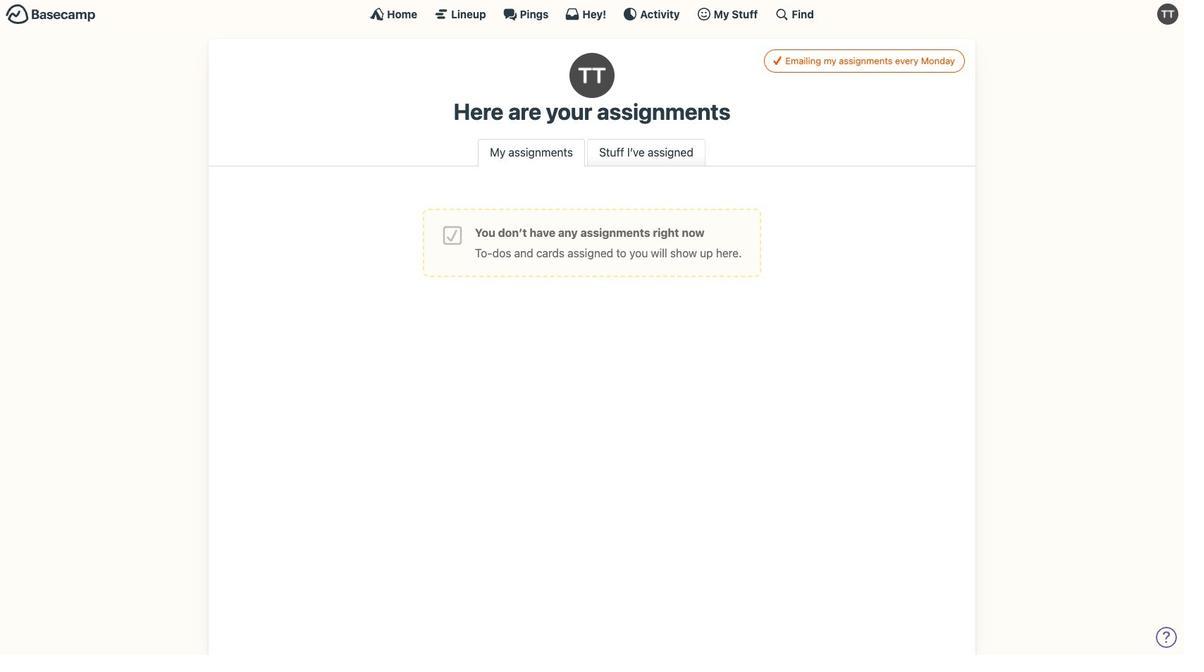 Task type: describe. For each thing, give the bounding box(es) containing it.
main element
[[0, 0, 1185, 27]]

keyboard shortcut: ⌘ + / image
[[775, 7, 789, 21]]

1 vertical spatial terry turtle image
[[570, 53, 615, 98]]



Task type: locate. For each thing, give the bounding box(es) containing it.
0 vertical spatial terry turtle image
[[1158, 4, 1179, 25]]

1 horizontal spatial terry turtle image
[[1158, 4, 1179, 25]]

switch accounts image
[[6, 4, 96, 25]]

0 horizontal spatial terry turtle image
[[570, 53, 615, 98]]

terry turtle image
[[1158, 4, 1179, 25], [570, 53, 615, 98]]



Task type: vqa. For each thing, say whether or not it's contained in the screenshot.
Main element
yes



